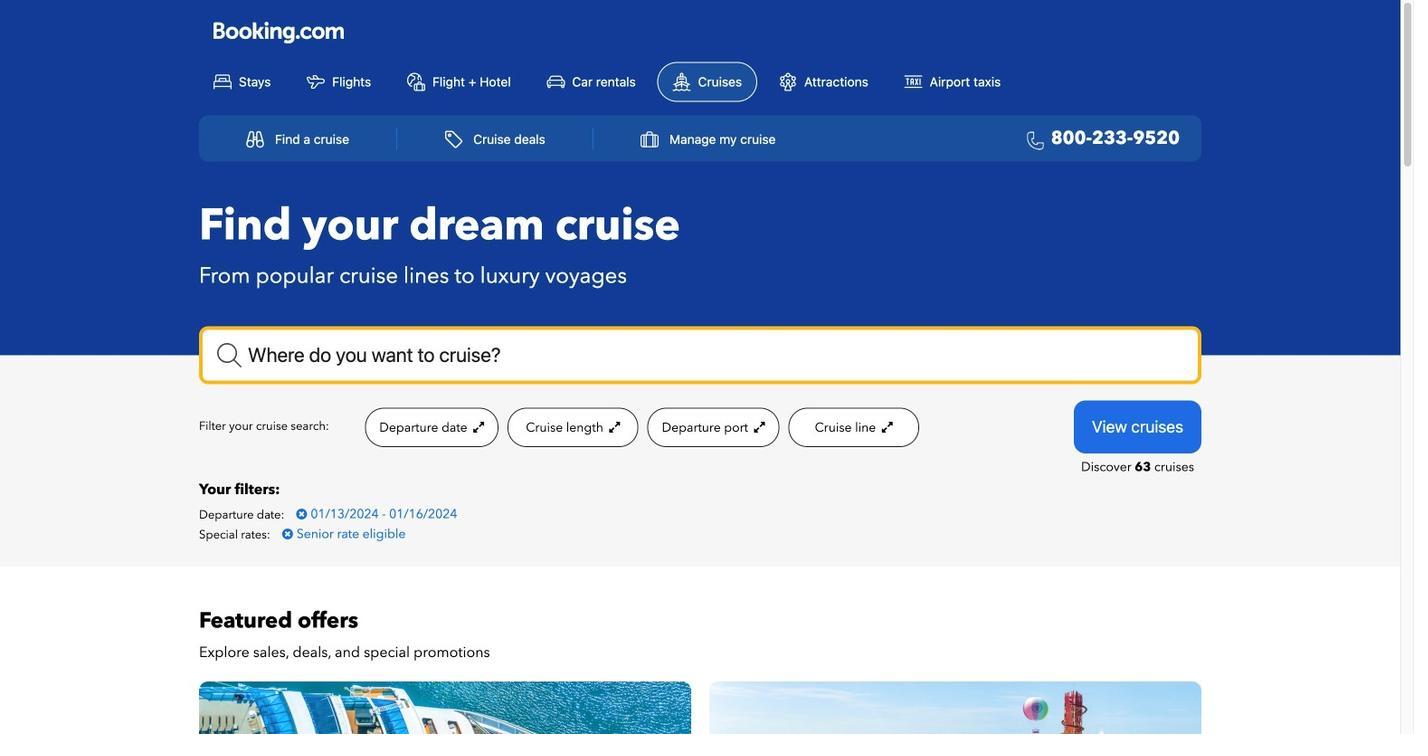 Task type: vqa. For each thing, say whether or not it's contained in the screenshot.
games,
no



Task type: locate. For each thing, give the bounding box(es) containing it.
open the cruiseline cruise search filter menu image
[[880, 421, 893, 434]]

cheap cruises image
[[710, 681, 1202, 734]]

travel menu navigation
[[199, 116, 1202, 162]]

cruise sale image
[[199, 681, 692, 734]]

None field
[[199, 327, 1202, 384]]



Task type: describe. For each thing, give the bounding box(es) containing it.
open the departure port cruise search filter menu image
[[752, 421, 765, 434]]

open the departure date cruise search filter menu image
[[471, 421, 484, 434]]

senior rate eligible has been selected for your cruise search filter. remove senior rate eligible from your cruise search filter. image
[[282, 527, 293, 540]]

01/13/2024 - 01/16/2024 has been selected for your cruise search filter. remove 01/13/2024 - 01/16/2024 from your cruise search filter. image
[[296, 508, 307, 520]]

booking.com home image
[[214, 21, 344, 45]]

Where do you want to cruise? text field
[[199, 327, 1202, 384]]

open the trip length cruise search filter menu image
[[607, 421, 620, 434]]



